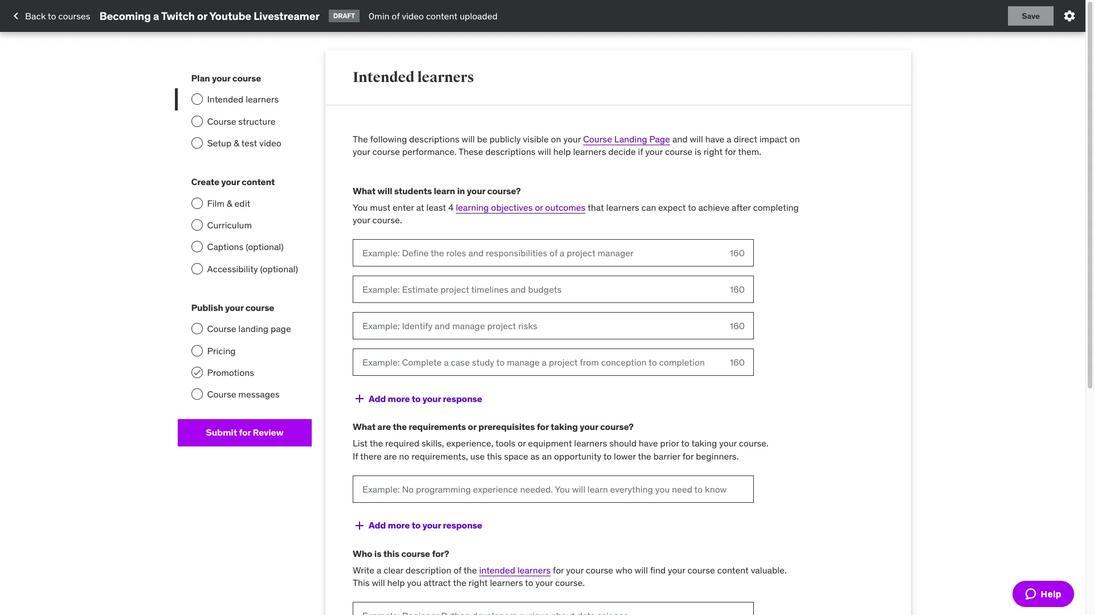 Task type: describe. For each thing, give the bounding box(es) containing it.
to inside that learners can expect to achieve after completing your course.
[[688, 202, 696, 213]]

accessibility (optional) link
[[178, 258, 312, 280]]

completed element
[[191, 367, 203, 379]]

course up landing
[[246, 302, 274, 314]]

accessibility
[[207, 263, 258, 275]]

promotions
[[207, 367, 254, 379]]

course landing page link
[[583, 133, 670, 145]]

and will have a direct impact on your course performance. these descriptions will help learners decide if your course is right for them.
[[353, 133, 800, 158]]

after
[[732, 202, 751, 213]]

1 vertical spatial taking
[[692, 438, 717, 449]]

is inside and will have a direct impact on your course performance. these descriptions will help learners decide if your course is right for them.
[[695, 146, 702, 158]]

these
[[459, 146, 483, 158]]

performance.
[[402, 146, 457, 158]]

response for list the required skills, experience, tools or equipment learners should have prior to taking your course.
[[443, 520, 482, 531]]

if
[[638, 146, 643, 158]]

that learners can expect to achieve after completing your course.
[[353, 202, 799, 226]]

visible
[[523, 133, 549, 145]]

you
[[353, 202, 368, 213]]

requirements,
[[412, 451, 468, 462]]

the right attract
[[453, 577, 467, 589]]

learners inside and will have a direct impact on your course performance. these descriptions will help learners decide if your course is right for them.
[[573, 146, 606, 158]]

what for what are the requirements or prerequisites for taking your course? list the required skills, experience, tools or equipment learners should have prior to taking your course. if there are no requirements, use this space as an opportunity to lower the barrier for beginners.
[[353, 421, 376, 433]]

learners inside that learners can expect to achieve after completing your course.
[[606, 202, 639, 213]]

learning
[[456, 202, 489, 213]]

save button
[[1008, 6, 1054, 26]]

more for list the required skills, experience, tools or equipment learners should have prior to taking your course.
[[388, 520, 410, 531]]

1 vertical spatial content
[[242, 176, 275, 188]]

at
[[416, 202, 424, 213]]

course messages
[[207, 389, 280, 400]]

0 horizontal spatial intended
[[207, 94, 244, 105]]

0 vertical spatial course?
[[487, 185, 521, 197]]

create your content
[[191, 176, 275, 188]]

decide
[[609, 146, 636, 158]]

clear
[[384, 565, 404, 576]]

add more to your response for you must enter at least 4
[[369, 393, 482, 404]]

incomplete image for course structure
[[191, 115, 203, 127]]

content inside the who is this course for? write a clear description of the intended learners for your course who will find your course content valuable. this will help you attract the right learners to your course.
[[717, 565, 749, 576]]

tools
[[496, 438, 516, 449]]

who is this course for? write a clear description of the intended learners for your course who will find your course content valuable. this will help you attract the right learners to your course.
[[353, 548, 787, 589]]

(optional) for accessibility (optional)
[[260, 263, 298, 275]]

add more to your response button for list the required skills, experience, tools or equipment learners should have prior to taking your course.
[[353, 512, 482, 540]]

page
[[271, 323, 291, 335]]

for inside the who is this course for? write a clear description of the intended learners for your course who will find your course content valuable. this will help you attract the right learners to your course.
[[553, 565, 564, 576]]

promotions link
[[178, 362, 312, 384]]

course? inside what are the requirements or prerequisites for taking your course? list the required skills, experience, tools or equipment learners should have prior to taking your course. if there are no requirements, use this space as an opportunity to lower the barrier for beginners.
[[600, 421, 634, 433]]

messages
[[238, 389, 280, 400]]

or left outcomes
[[535, 202, 543, 213]]

achieve
[[699, 202, 730, 213]]

structure
[[238, 115, 276, 127]]

incomplete image for course messages
[[191, 389, 203, 400]]

add for you must enter at least 4
[[369, 393, 386, 404]]

will right "this"
[[372, 577, 385, 589]]

this inside the who is this course for? write a clear description of the intended learners for your course who will find your course content valuable. this will help you attract the right learners to your course.
[[383, 548, 400, 559]]

& for edit
[[227, 198, 232, 209]]

course landing page link
[[178, 318, 312, 340]]

course left who
[[586, 565, 614, 576]]

outcomes
[[545, 202, 586, 213]]

Example: Estimate project timelines and budgets text field
[[353, 276, 721, 303]]

160 for the example: estimate project timelines and budgets text box
[[730, 284, 745, 295]]

becoming a twitch or youtube livestreamer
[[99, 9, 320, 23]]

impact
[[760, 133, 788, 145]]

livestreamer
[[254, 9, 320, 23]]

for right barrier
[[683, 451, 694, 462]]

lower
[[614, 451, 636, 462]]

accessibility (optional)
[[207, 263, 298, 275]]

beginners.
[[696, 451, 739, 462]]

setup & test video link
[[178, 132, 312, 154]]

who
[[353, 548, 372, 559]]

as
[[531, 451, 540, 462]]

a inside and will have a direct impact on your course performance. these descriptions will help learners decide if your course is right for them.
[[727, 133, 732, 145]]

valuable.
[[751, 565, 787, 576]]

medium image
[[9, 9, 23, 23]]

use
[[470, 451, 485, 462]]

pricing
[[207, 345, 236, 357]]

course up decide
[[583, 133, 612, 145]]

& for test
[[234, 137, 239, 149]]

curriculum
[[207, 219, 252, 231]]

course down following
[[373, 146, 400, 158]]

incomplete image inside the pricing link
[[191, 345, 203, 357]]

film
[[207, 198, 225, 209]]

publish your course
[[191, 302, 274, 314]]

direct
[[734, 133, 757, 145]]

and
[[673, 133, 688, 145]]

the up required
[[393, 421, 407, 433]]

courses
[[58, 10, 90, 22]]

submit
[[206, 427, 237, 438]]

no
[[399, 451, 409, 462]]

should
[[610, 438, 637, 449]]

have inside and will have a direct impact on your course performance. these descriptions will help learners decide if your course is right for them.
[[705, 133, 725, 145]]

learners inside what are the requirements or prerequisites for taking your course? list the required skills, experience, tools or equipment learners should have prior to taking your course. if there are no requirements, use this space as an opportunity to lower the barrier for beginners.
[[574, 438, 607, 449]]

students
[[394, 185, 432, 197]]

to up the "description"
[[412, 520, 421, 531]]

have inside what are the requirements or prerequisites for taking your course? list the required skills, experience, tools or equipment learners should have prior to taking your course. if there are no requirements, use this space as an opportunity to lower the barrier for beginners.
[[639, 438, 658, 449]]

setup
[[207, 137, 232, 149]]

course for course landing page
[[207, 323, 236, 335]]

to right prior in the right bottom of the page
[[681, 438, 690, 449]]

can
[[642, 202, 656, 213]]

prior
[[660, 438, 679, 449]]

Example: Beginner Python developers curious about data science text field
[[353, 602, 754, 616]]

be
[[477, 133, 487, 145]]

publish
[[191, 302, 223, 314]]

or up space
[[518, 438, 526, 449]]

you must enter at least 4 learning objectives or outcomes
[[353, 202, 586, 213]]

completing
[[753, 202, 799, 213]]

curriculum link
[[178, 214, 312, 236]]

will up "these"
[[462, 133, 475, 145]]

equipment
[[528, 438, 572, 449]]

0 horizontal spatial of
[[392, 10, 400, 22]]

0 vertical spatial descriptions
[[409, 133, 460, 145]]

descriptions inside and will have a direct impact on your course performance. these descriptions will help learners decide if your course is right for them.
[[486, 146, 536, 158]]

barrier
[[654, 451, 681, 462]]

in
[[457, 185, 465, 197]]

you
[[407, 577, 422, 589]]

for?
[[432, 548, 449, 559]]

4
[[448, 202, 454, 213]]

to left lower
[[604, 451, 612, 462]]

becoming
[[99, 9, 151, 23]]

create
[[191, 176, 219, 188]]

objectives
[[491, 202, 533, 213]]

160 for example: identify and manage project risks text box at bottom
[[730, 320, 745, 332]]

submit for review
[[206, 427, 283, 438]]

course landing page
[[207, 323, 291, 335]]

response for you must enter at least 4
[[443, 393, 482, 404]]



Task type: vqa. For each thing, say whether or not it's contained in the screenshot.
the bottommost the this
yes



Task type: locate. For each thing, give the bounding box(es) containing it.
will down visible
[[538, 146, 551, 158]]

4 incomplete image from the top
[[191, 263, 203, 275]]

of inside the who is this course for? write a clear description of the intended learners for your course who will find your course content valuable. this will help you attract the right learners to your course.
[[454, 565, 462, 576]]

are up required
[[378, 421, 391, 433]]

course for course structure
[[207, 115, 236, 127]]

0 horizontal spatial intended learners
[[207, 94, 279, 105]]

0 horizontal spatial content
[[242, 176, 275, 188]]

1 horizontal spatial right
[[704, 146, 723, 158]]

help down clear
[[387, 577, 405, 589]]

descriptions down "the following descriptions will be publicly visible on your course landing page"
[[486, 146, 536, 158]]

captions (optional) link
[[178, 236, 312, 258]]

there
[[360, 451, 382, 462]]

edit
[[235, 198, 250, 209]]

& left edit
[[227, 198, 232, 209]]

0 vertical spatial this
[[487, 451, 502, 462]]

to up requirements
[[412, 393, 421, 404]]

1 horizontal spatial help
[[553, 146, 571, 158]]

incomplete image inside the film & edit link
[[191, 198, 203, 209]]

1 vertical spatial add more to your response button
[[353, 512, 482, 540]]

2 response from the top
[[443, 520, 482, 531]]

to right back
[[48, 10, 56, 22]]

an
[[542, 451, 552, 462]]

them.
[[738, 146, 762, 158]]

incomplete image for intended
[[191, 94, 203, 105]]

add more to your response button
[[353, 385, 482, 413], [353, 512, 482, 540]]

1 what from the top
[[353, 185, 376, 197]]

the following descriptions will be publicly visible on your course landing page
[[353, 133, 670, 145]]

prerequisites
[[479, 421, 535, 433]]

1 horizontal spatial intended
[[353, 68, 415, 86]]

1 add more to your response button from the top
[[353, 385, 482, 413]]

will right and
[[690, 133, 703, 145]]

incomplete image inside captions (optional) link
[[191, 241, 203, 253]]

more up required
[[388, 393, 410, 404]]

0 vertical spatial intended learners
[[353, 68, 474, 86]]

2 add more to your response button from the top
[[353, 512, 482, 540]]

0 horizontal spatial course.
[[373, 215, 402, 226]]

1 vertical spatial this
[[383, 548, 400, 559]]

Example: Complete a case study to manage a project from conception to completion text field
[[353, 349, 721, 376]]

or up the experience,
[[468, 421, 477, 433]]

course? up should
[[600, 421, 634, 433]]

course for course messages
[[207, 389, 236, 400]]

description
[[406, 565, 452, 576]]

0 vertical spatial taking
[[551, 421, 578, 433]]

2 incomplete image from the top
[[191, 219, 203, 231]]

to down intended learners link
[[525, 577, 533, 589]]

0 vertical spatial intended
[[353, 68, 415, 86]]

are left "no"
[[384, 451, 397, 462]]

incomplete image for film
[[191, 198, 203, 209]]

for up example: beginner python developers curious about data science text box at the bottom of page
[[553, 565, 564, 576]]

a
[[153, 9, 159, 23], [727, 133, 732, 145], [377, 565, 382, 576]]

Example: No programming experience needed. You will learn everything you need to know text field
[[353, 476, 754, 503]]

0 vertical spatial &
[[234, 137, 239, 149]]

learners inside intended learners link
[[246, 94, 279, 105]]

on right impact at top right
[[790, 133, 800, 145]]

0 vertical spatial help
[[553, 146, 571, 158]]

incomplete image left film
[[191, 198, 203, 209]]

1 vertical spatial add more to your response
[[369, 520, 482, 531]]

find
[[650, 565, 666, 576]]

add more to your response up requirements
[[369, 393, 482, 404]]

0 vertical spatial (optional)
[[246, 241, 284, 253]]

1 vertical spatial video
[[259, 137, 281, 149]]

2 horizontal spatial course.
[[739, 438, 769, 449]]

landing
[[238, 323, 268, 335]]

1 vertical spatial is
[[374, 548, 382, 559]]

2 vertical spatial course.
[[555, 577, 585, 589]]

help inside the who is this course for? write a clear description of the intended learners for your course who will find your course content valuable. this will help you attract the right learners to your course.
[[387, 577, 405, 589]]

incomplete image
[[191, 94, 203, 105], [191, 137, 203, 149], [191, 198, 203, 209], [191, 263, 203, 275], [191, 323, 203, 335], [191, 345, 203, 357]]

for inside button
[[239, 427, 251, 438]]

will up must
[[378, 185, 392, 197]]

0 horizontal spatial on
[[551, 133, 561, 145]]

right left them.
[[704, 146, 723, 158]]

is inside the who is this course for? write a clear description of the intended learners for your course who will find your course content valuable. this will help you attract the right learners to your course.
[[374, 548, 382, 559]]

least
[[427, 202, 446, 213]]

1 horizontal spatial is
[[695, 146, 702, 158]]

incomplete image down plan
[[191, 94, 203, 105]]

2 incomplete image from the top
[[191, 137, 203, 149]]

medium image up who
[[353, 519, 367, 533]]

add more to your response button for you must enter at least 4
[[353, 385, 482, 413]]

2 horizontal spatial content
[[717, 565, 749, 576]]

add more to your response
[[369, 393, 482, 404], [369, 520, 482, 531]]

help down "the following descriptions will be publicly visible on your course landing page"
[[553, 146, 571, 158]]

intended learners link
[[178, 88, 312, 110]]

1 add from the top
[[369, 393, 386, 404]]

medium image for you must enter at least 4
[[353, 392, 367, 406]]

1 vertical spatial more
[[388, 520, 410, 531]]

right
[[704, 146, 723, 158], [469, 577, 488, 589]]

a left clear
[[377, 565, 382, 576]]

1 horizontal spatial descriptions
[[486, 146, 536, 158]]

or
[[197, 9, 207, 23], [535, 202, 543, 213], [468, 421, 477, 433], [518, 438, 526, 449]]

landing
[[614, 133, 647, 145]]

incomplete image down plan
[[191, 115, 203, 127]]

incomplete image left setup
[[191, 137, 203, 149]]

2 what from the top
[[353, 421, 376, 433]]

0 vertical spatial more
[[388, 393, 410, 404]]

incomplete image down publish
[[191, 323, 203, 335]]

medium image up the list at the left bottom of the page
[[353, 392, 367, 406]]

what inside what are the requirements or prerequisites for taking your course? list the required skills, experience, tools or equipment learners should have prior to taking your course. if there are no requirements, use this space as an opportunity to lower the barrier for beginners.
[[353, 421, 376, 433]]

course. inside the who is this course for? write a clear description of the intended learners for your course who will find your course content valuable. this will help you attract the right learners to your course.
[[555, 577, 585, 589]]

1 vertical spatial right
[[469, 577, 488, 589]]

right down intended
[[469, 577, 488, 589]]

medium image for list the required skills, experience, tools or equipment learners should have prior to taking your course.
[[353, 519, 367, 533]]

this
[[353, 577, 370, 589]]

3 incomplete image from the top
[[191, 241, 203, 253]]

this inside what are the requirements or prerequisites for taking your course? list the required skills, experience, tools or equipment learners should have prior to taking your course. if there are no requirements, use this space as an opportunity to lower the barrier for beginners.
[[487, 451, 502, 462]]

2 add more to your response from the top
[[369, 520, 482, 531]]

for
[[725, 146, 736, 158], [537, 421, 549, 433], [239, 427, 251, 438], [683, 451, 694, 462], [553, 565, 564, 576]]

what are the requirements or prerequisites for taking your course? list the required skills, experience, tools or equipment learners should have prior to taking your course. if there are no requirements, use this space as an opportunity to lower the barrier for beginners.
[[353, 421, 769, 462]]

course
[[207, 115, 236, 127], [583, 133, 612, 145], [207, 323, 236, 335], [207, 389, 236, 400]]

incomplete image down 'completed' icon
[[191, 389, 203, 400]]

incomplete image for captions (optional)
[[191, 241, 203, 253]]

1 horizontal spatial video
[[402, 10, 424, 22]]

will left the find
[[635, 565, 648, 576]]

1 horizontal spatial intended learners
[[353, 68, 474, 86]]

incomplete image inside course structure link
[[191, 115, 203, 127]]

incomplete image up 'completed' icon
[[191, 345, 203, 357]]

0 vertical spatial what
[[353, 185, 376, 197]]

1 vertical spatial course?
[[600, 421, 634, 433]]

the
[[393, 421, 407, 433], [370, 438, 383, 449], [638, 451, 651, 462], [464, 565, 477, 576], [453, 577, 467, 589]]

160 for example: complete a case study to manage a project from conception to completion "text box"
[[730, 357, 745, 368]]

or right twitch
[[197, 9, 207, 23]]

video right "0min"
[[402, 10, 424, 22]]

0 horizontal spatial is
[[374, 548, 382, 559]]

1 vertical spatial course.
[[739, 438, 769, 449]]

incomplete image left accessibility
[[191, 263, 203, 275]]

learning objectives or outcomes link
[[456, 202, 586, 213]]

6 incomplete image from the top
[[191, 345, 203, 357]]

experience,
[[446, 438, 494, 449]]

1 horizontal spatial this
[[487, 451, 502, 462]]

incomplete image inside setup & test video link
[[191, 137, 203, 149]]

for left them.
[[725, 146, 736, 158]]

(optional) for captions (optional)
[[246, 241, 284, 253]]

incomplete image for accessibility
[[191, 263, 203, 275]]

uploaded
[[460, 10, 498, 22]]

the left intended
[[464, 565, 477, 576]]

1 vertical spatial add
[[369, 520, 386, 531]]

1 horizontal spatial &
[[234, 137, 239, 149]]

must
[[370, 202, 391, 213]]

plan
[[191, 72, 210, 84]]

1 160 from the top
[[730, 247, 745, 259]]

1 vertical spatial response
[[443, 520, 482, 531]]

course?
[[487, 185, 521, 197], [600, 421, 634, 433]]

course. inside what are the requirements or prerequisites for taking your course? list the required skills, experience, tools or equipment learners should have prior to taking your course. if there are no requirements, use this space as an opportunity to lower the barrier for beginners.
[[739, 438, 769, 449]]

160
[[730, 247, 745, 259], [730, 284, 745, 295], [730, 320, 745, 332], [730, 357, 745, 368]]

your
[[212, 72, 231, 84], [564, 133, 581, 145], [353, 146, 370, 158], [645, 146, 663, 158], [221, 176, 240, 188], [467, 185, 486, 197], [353, 215, 370, 226], [225, 302, 244, 314], [423, 393, 441, 404], [580, 421, 598, 433], [719, 438, 737, 449], [423, 520, 441, 531], [566, 565, 584, 576], [668, 565, 686, 576], [536, 577, 553, 589]]

on right visible
[[551, 133, 561, 145]]

1 vertical spatial have
[[639, 438, 658, 449]]

course down and
[[665, 146, 693, 158]]

intended
[[353, 68, 415, 86], [207, 94, 244, 105]]

add more to your response for list the required skills, experience, tools or equipment learners should have prior to taking your course.
[[369, 520, 482, 531]]

Example: Identify and manage project risks text field
[[353, 312, 721, 340]]

write
[[353, 565, 375, 576]]

0 horizontal spatial a
[[153, 9, 159, 23]]

0 horizontal spatial video
[[259, 137, 281, 149]]

2 more from the top
[[388, 520, 410, 531]]

this up clear
[[383, 548, 400, 559]]

1 vertical spatial (optional)
[[260, 263, 298, 275]]

test
[[241, 137, 257, 149]]

1 horizontal spatial have
[[705, 133, 725, 145]]

plan your course
[[191, 72, 261, 84]]

course
[[232, 72, 261, 84], [373, 146, 400, 158], [665, 146, 693, 158], [246, 302, 274, 314], [401, 548, 430, 559], [586, 565, 614, 576], [688, 565, 715, 576]]

1 horizontal spatial of
[[454, 565, 462, 576]]

1 medium image from the top
[[353, 392, 367, 406]]

what up you
[[353, 185, 376, 197]]

0 horizontal spatial have
[[639, 438, 658, 449]]

1 more from the top
[[388, 393, 410, 404]]

course structure
[[207, 115, 276, 127]]

1 vertical spatial descriptions
[[486, 146, 536, 158]]

4 160 from the top
[[730, 357, 745, 368]]

1 horizontal spatial a
[[377, 565, 382, 576]]

are
[[378, 421, 391, 433], [384, 451, 397, 462]]

for up equipment
[[537, 421, 549, 433]]

& left test
[[234, 137, 239, 149]]

if
[[353, 451, 358, 462]]

what up the list at the left bottom of the page
[[353, 421, 376, 433]]

4 incomplete image from the top
[[191, 389, 203, 400]]

captions
[[207, 241, 244, 253]]

the right lower
[[638, 451, 651, 462]]

content left valuable.
[[717, 565, 749, 576]]

back to courses
[[25, 10, 90, 22]]

incomplete image inside intended learners link
[[191, 94, 203, 105]]

completed image
[[192, 368, 201, 377]]

1 vertical spatial are
[[384, 451, 397, 462]]

2 on from the left
[[790, 133, 800, 145]]

what for what will students learn in your course?
[[353, 185, 376, 197]]

taking up beginners.
[[692, 438, 717, 449]]

descriptions up performance.
[[409, 133, 460, 145]]

video
[[402, 10, 424, 22], [259, 137, 281, 149]]

of right "0min"
[[392, 10, 400, 22]]

incomplete image left the captions
[[191, 241, 203, 253]]

help inside and will have a direct impact on your course performance. these descriptions will help learners decide if your course is right for them.
[[553, 146, 571, 158]]

intended learners link
[[479, 565, 551, 576]]

incomplete image
[[191, 115, 203, 127], [191, 219, 203, 231], [191, 241, 203, 253], [191, 389, 203, 400]]

intended learners inside intended learners link
[[207, 94, 279, 105]]

course. inside that learners can expect to achieve after completing your course.
[[373, 215, 402, 226]]

0 vertical spatial course.
[[373, 215, 402, 226]]

1 vertical spatial &
[[227, 198, 232, 209]]

course right the find
[[688, 565, 715, 576]]

back to courses link
[[9, 6, 90, 26]]

0 vertical spatial have
[[705, 133, 725, 145]]

add more to your response button up requirements
[[353, 385, 482, 413]]

space
[[504, 451, 528, 462]]

publicly
[[490, 133, 521, 145]]

1 horizontal spatial taking
[[692, 438, 717, 449]]

0 horizontal spatial this
[[383, 548, 400, 559]]

course up the "description"
[[401, 548, 430, 559]]

1 horizontal spatial content
[[426, 10, 458, 22]]

course settings image
[[1063, 9, 1077, 23]]

course up pricing
[[207, 323, 236, 335]]

to inside the who is this course for? write a clear description of the intended learners for your course who will find your course content valuable. this will help you attract the right learners to your course.
[[525, 577, 533, 589]]

incomplete image inside the 'curriculum' link
[[191, 219, 203, 231]]

expect
[[659, 202, 686, 213]]

2 160 from the top
[[730, 284, 745, 295]]

response
[[443, 393, 482, 404], [443, 520, 482, 531]]

1 response from the top
[[443, 393, 482, 404]]

0 vertical spatial right
[[704, 146, 723, 158]]

1 vertical spatial a
[[727, 133, 732, 145]]

course.
[[373, 215, 402, 226], [739, 438, 769, 449], [555, 577, 585, 589]]

5 incomplete image from the top
[[191, 323, 203, 335]]

setup & test video
[[207, 137, 281, 149]]

0 horizontal spatial &
[[227, 198, 232, 209]]

have left 'direct'
[[705, 133, 725, 145]]

captions (optional)
[[207, 241, 284, 253]]

taking up equipment
[[551, 421, 578, 433]]

response up requirements
[[443, 393, 482, 404]]

skills,
[[422, 438, 444, 449]]

0 horizontal spatial right
[[469, 577, 488, 589]]

3 incomplete image from the top
[[191, 198, 203, 209]]

Example: Define the roles and responsibilities of a project manager text field
[[353, 239, 721, 267]]

1 vertical spatial of
[[454, 565, 462, 576]]

add more to your response up for?
[[369, 520, 482, 531]]

1 horizontal spatial on
[[790, 133, 800, 145]]

(optional) up accessibility (optional)
[[246, 241, 284, 253]]

0 horizontal spatial taking
[[551, 421, 578, 433]]

add up required
[[369, 393, 386, 404]]

more up clear
[[388, 520, 410, 531]]

to right expect
[[688, 202, 696, 213]]

0 horizontal spatial descriptions
[[409, 133, 460, 145]]

1 vertical spatial intended learners
[[207, 94, 279, 105]]

opportunity
[[554, 451, 602, 462]]

incomplete image for course
[[191, 323, 203, 335]]

0 vertical spatial video
[[402, 10, 424, 22]]

add for list the required skills, experience, tools or equipment learners should have prior to taking your course.
[[369, 520, 386, 531]]

0 vertical spatial response
[[443, 393, 482, 404]]

add up who
[[369, 520, 386, 531]]

0 horizontal spatial course?
[[487, 185, 521, 197]]

1 on from the left
[[551, 133, 561, 145]]

on inside and will have a direct impact on your course performance. these descriptions will help learners decide if your course is right for them.
[[790, 133, 800, 145]]

2 medium image from the top
[[353, 519, 367, 533]]

following
[[370, 133, 407, 145]]

0 vertical spatial add
[[369, 393, 386, 404]]

0 vertical spatial are
[[378, 421, 391, 433]]

3 160 from the top
[[730, 320, 745, 332]]

2 add from the top
[[369, 520, 386, 531]]

incomplete image inside course landing page link
[[191, 323, 203, 335]]

for left review
[[239, 427, 251, 438]]

what
[[353, 185, 376, 197], [353, 421, 376, 433]]

0 horizontal spatial help
[[387, 577, 405, 589]]

your inside that learners can expect to achieve after completing your course.
[[353, 215, 370, 226]]

enter
[[393, 202, 414, 213]]

add
[[369, 393, 386, 404], [369, 520, 386, 531]]

is left them.
[[695, 146, 702, 158]]

1 incomplete image from the top
[[191, 115, 203, 127]]

the up there
[[370, 438, 383, 449]]

1 vertical spatial medium image
[[353, 519, 367, 533]]

add more to your response button up for?
[[353, 512, 482, 540]]

save
[[1022, 11, 1040, 21]]

have left prior in the right bottom of the page
[[639, 438, 658, 449]]

course up intended learners link
[[232, 72, 261, 84]]

learn
[[434, 185, 455, 197]]

1 horizontal spatial course?
[[600, 421, 634, 433]]

course messages link
[[178, 384, 312, 406]]

is right who
[[374, 548, 382, 559]]

the
[[353, 133, 368, 145]]

this right use
[[487, 451, 502, 462]]

content up the film & edit link
[[242, 176, 275, 188]]

incomplete image inside 'course messages' link
[[191, 389, 203, 400]]

of right the "description"
[[454, 565, 462, 576]]

for inside and will have a direct impact on your course performance. these descriptions will help learners decide if your course is right for them.
[[725, 146, 736, 158]]

1 vertical spatial what
[[353, 421, 376, 433]]

back
[[25, 10, 46, 22]]

0 vertical spatial content
[[426, 10, 458, 22]]

draft
[[333, 11, 355, 20]]

course? up objectives
[[487, 185, 521, 197]]

incomplete image for curriculum
[[191, 219, 203, 231]]

160 for example: define the roles and responsibilities of a project manager text field
[[730, 247, 745, 259]]

1 horizontal spatial course.
[[555, 577, 585, 589]]

2 vertical spatial content
[[717, 565, 749, 576]]

1 vertical spatial help
[[387, 577, 405, 589]]

0 vertical spatial of
[[392, 10, 400, 22]]

right inside the who is this course for? write a clear description of the intended learners for your course who will find your course content valuable. this will help you attract the right learners to your course.
[[469, 577, 488, 589]]

1 vertical spatial intended
[[207, 94, 244, 105]]

intended learners
[[353, 68, 474, 86], [207, 94, 279, 105]]

0 vertical spatial a
[[153, 9, 159, 23]]

0 vertical spatial add more to your response
[[369, 393, 482, 404]]

a left 'direct'
[[727, 133, 732, 145]]

right inside and will have a direct impact on your course performance. these descriptions will help learners decide if your course is right for them.
[[704, 146, 723, 158]]

0 vertical spatial medium image
[[353, 392, 367, 406]]

more for you must enter at least 4
[[388, 393, 410, 404]]

who
[[616, 565, 633, 576]]

film & edit link
[[178, 192, 312, 214]]

course up setup
[[207, 115, 236, 127]]

0 vertical spatial add more to your response button
[[353, 385, 482, 413]]

0 vertical spatial is
[[695, 146, 702, 158]]

page
[[650, 133, 670, 145]]

content left uploaded
[[426, 10, 458, 22]]

response up for?
[[443, 520, 482, 531]]

a inside the who is this course for? write a clear description of the intended learners for your course who will find your course content valuable. this will help you attract the right learners to your course.
[[377, 565, 382, 576]]

incomplete image inside accessibility (optional) link
[[191, 263, 203, 275]]

medium image
[[353, 392, 367, 406], [353, 519, 367, 533]]

a left twitch
[[153, 9, 159, 23]]

2 vertical spatial a
[[377, 565, 382, 576]]

video right test
[[259, 137, 281, 149]]

1 incomplete image from the top
[[191, 94, 203, 105]]

course down promotions
[[207, 389, 236, 400]]

incomplete image for setup
[[191, 137, 203, 149]]

1 add more to your response from the top
[[369, 393, 482, 404]]

2 horizontal spatial a
[[727, 133, 732, 145]]

incomplete image left curriculum
[[191, 219, 203, 231]]

review
[[253, 427, 283, 438]]

0min
[[369, 10, 390, 22]]

(optional) down captions (optional)
[[260, 263, 298, 275]]

(optional)
[[246, 241, 284, 253], [260, 263, 298, 275]]



